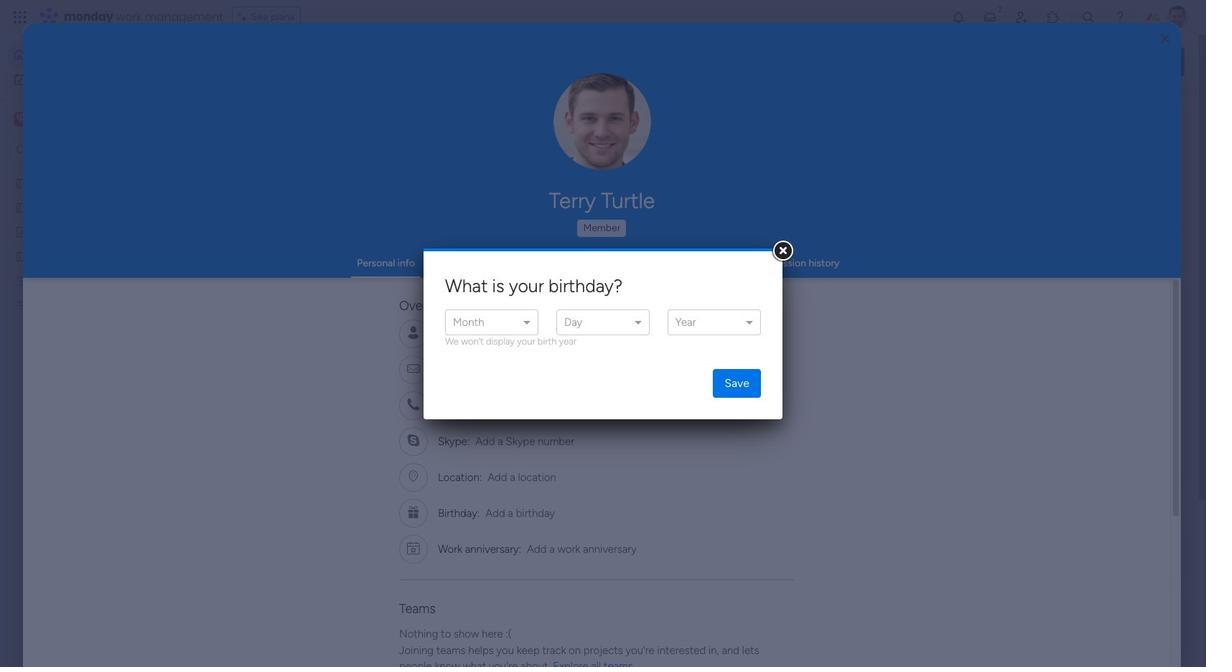 Task type: locate. For each thing, give the bounding box(es) containing it.
select product image
[[13, 10, 27, 24]]

component image
[[475, 285, 488, 298]]

close image
[[1161, 33, 1170, 44]]

update feed image
[[983, 10, 998, 24]]

public board image up component icon
[[240, 262, 256, 278]]

terry turtle image
[[1166, 6, 1189, 29]]

templates image image
[[982, 289, 1172, 388]]

add to favorites image
[[896, 262, 910, 277], [426, 438, 440, 453]]

2 public board image from the top
[[15, 200, 29, 214]]

public board image for component image
[[475, 262, 491, 278]]

help image
[[1113, 10, 1127, 24]]

help center element
[[970, 592, 1185, 650]]

0 horizontal spatial add to favorites image
[[426, 438, 440, 453]]

1 public board image from the left
[[240, 262, 256, 278]]

2 vertical spatial public board image
[[15, 249, 29, 263]]

workspace image
[[14, 111, 28, 127]]

monday marketplace image
[[1046, 10, 1061, 24]]

0 vertical spatial public board image
[[15, 176, 29, 190]]

getting started element
[[970, 523, 1185, 581]]

list box
[[0, 168, 183, 511]]

invite members image
[[1015, 10, 1029, 24]]

2 image
[[994, 1, 1007, 17]]

1 horizontal spatial public board image
[[475, 262, 491, 278]]

notifications image
[[952, 10, 966, 24]]

public board image
[[15, 176, 29, 190], [15, 200, 29, 214], [15, 249, 29, 263]]

option
[[0, 170, 183, 173]]

2 public board image from the left
[[475, 262, 491, 278]]

0 vertical spatial add to favorites image
[[896, 262, 910, 277]]

0 horizontal spatial public board image
[[240, 262, 256, 278]]

public board image
[[240, 262, 256, 278], [475, 262, 491, 278]]

1 vertical spatial add to favorites image
[[426, 438, 440, 453]]

public board image up component image
[[475, 262, 491, 278]]

1 vertical spatial public board image
[[15, 200, 29, 214]]

1 horizontal spatial add to favorites image
[[896, 262, 910, 277]]



Task type: vqa. For each thing, say whether or not it's contained in the screenshot.
Help Image
yes



Task type: describe. For each thing, give the bounding box(es) containing it.
component image
[[240, 285, 253, 298]]

search everything image
[[1082, 10, 1096, 24]]

copied! image
[[534, 328, 545, 339]]

dapulse x slim image
[[1163, 104, 1181, 121]]

public board image for component icon
[[240, 262, 256, 278]]

public dashboard image
[[15, 225, 29, 238]]

3 public board image from the top
[[15, 249, 29, 263]]

workspace image
[[16, 111, 26, 127]]

quick search results list box
[[222, 134, 935, 501]]

see plans image
[[238, 9, 251, 25]]

1 public board image from the top
[[15, 176, 29, 190]]



